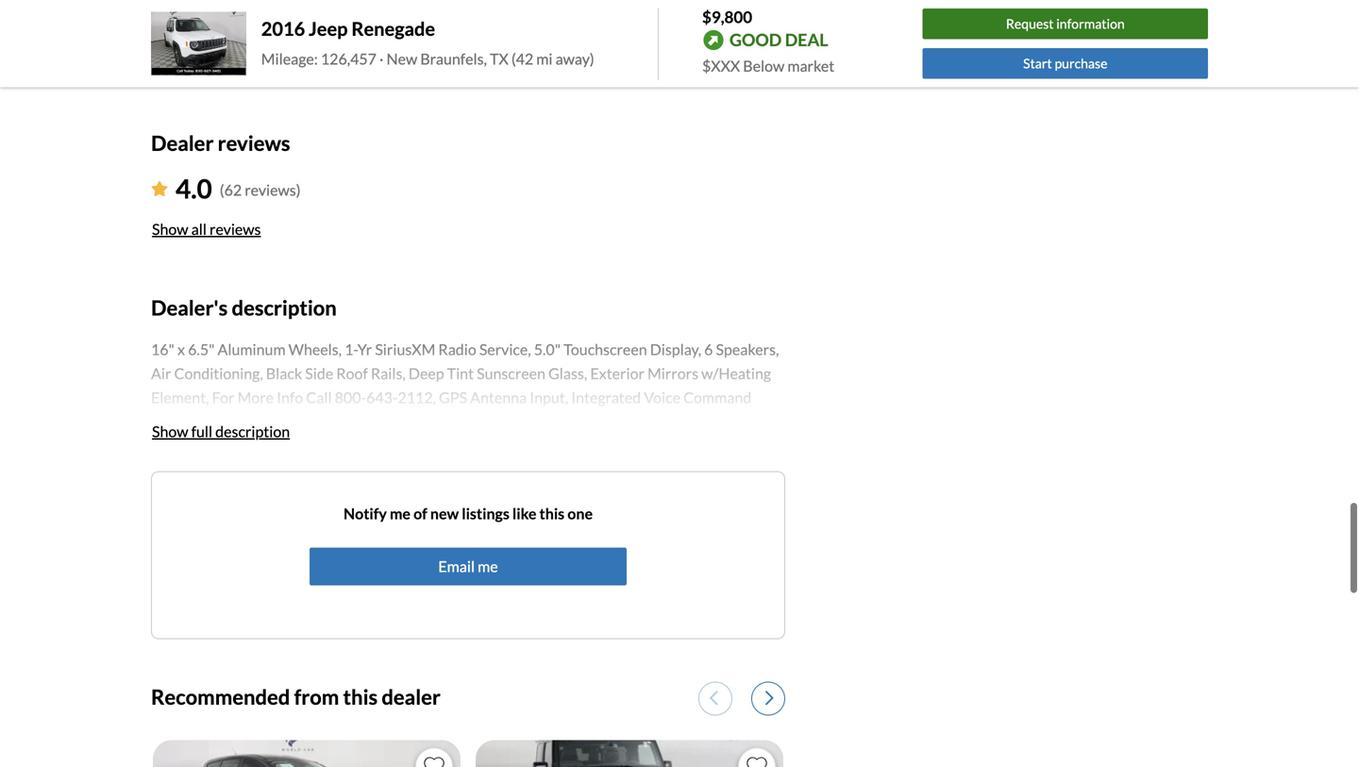 Task type: locate. For each thing, give the bounding box(es) containing it.
1 vertical spatial description
[[215, 422, 290, 441]]

0 horizontal spatial me
[[390, 504, 411, 523]]

information
[[1057, 16, 1125, 32]]

dealer for dealer website
[[261, 12, 305, 30]]

0 vertical spatial dealer
[[261, 12, 305, 30]]

start purchase
[[1024, 55, 1108, 71]]

dealer website link
[[261, 10, 786, 33]]

0 vertical spatial me
[[390, 504, 411, 523]]

0 vertical spatial reviews
[[218, 131, 290, 155]]

me for notify
[[390, 504, 411, 523]]

me inside button
[[478, 557, 498, 576]]

dealer for dealer reviews
[[151, 131, 214, 155]]

1 horizontal spatial this
[[540, 504, 565, 523]]

$xxx
[[702, 57, 740, 75]]

1 vertical spatial me
[[478, 557, 498, 576]]

from
[[294, 685, 339, 709]]

dealer inside dealer website link
[[261, 12, 305, 30]]

0 horizontal spatial dealer
[[151, 131, 214, 155]]

dealer
[[261, 12, 305, 30], [151, 131, 214, 155]]

one
[[568, 504, 593, 523]]

below
[[743, 57, 785, 75]]

this right from
[[343, 685, 378, 709]]

1 horizontal spatial me
[[478, 557, 498, 576]]

reviews
[[218, 131, 290, 155], [210, 220, 261, 238]]

2016
[[261, 17, 305, 40]]

·
[[380, 49, 384, 68]]

(42
[[512, 49, 534, 68]]

me for email
[[478, 557, 498, 576]]

show left all
[[152, 220, 188, 238]]

show for dealer
[[152, 220, 188, 238]]

show left the full
[[152, 422, 188, 441]]

0 vertical spatial show
[[152, 220, 188, 238]]

show full description button
[[151, 411, 291, 453]]

dealer's
[[151, 295, 228, 320]]

1 vertical spatial dealer
[[151, 131, 214, 155]]

dealer up mileage:
[[261, 12, 305, 30]]

1 vertical spatial this
[[343, 685, 378, 709]]

me
[[390, 504, 411, 523], [478, 557, 498, 576]]

reviews inside show all reviews button
[[210, 220, 261, 238]]

description
[[232, 295, 337, 320], [215, 422, 290, 441]]

new
[[430, 504, 459, 523]]

show for dealer's
[[152, 422, 188, 441]]

dealer up 4.0
[[151, 131, 214, 155]]

2016 jeep renegade mileage: 126,457 · new braunfels, tx (42 mi away)
[[261, 17, 595, 68]]

1 show from the top
[[152, 220, 188, 238]]

dealer's description
[[151, 295, 337, 320]]

start
[[1024, 55, 1053, 71]]

notify
[[344, 504, 387, 523]]

1 horizontal spatial dealer
[[261, 12, 305, 30]]

show all reviews button
[[151, 209, 262, 250]]

this right "like"
[[540, 504, 565, 523]]

recommended
[[151, 685, 290, 709]]

me left of in the bottom of the page
[[390, 504, 411, 523]]

show all reviews
[[152, 220, 261, 238]]

$xxx below market
[[702, 57, 835, 75]]

show inside button
[[152, 422, 188, 441]]

me right "email"
[[478, 557, 498, 576]]

email
[[438, 557, 475, 576]]

jeep
[[309, 17, 348, 40]]

$9,800
[[702, 7, 753, 26]]

description inside button
[[215, 422, 290, 441]]

of
[[414, 504, 428, 523]]

1 vertical spatial show
[[152, 422, 188, 441]]

website
[[308, 12, 360, 30]]

start purchase button
[[923, 48, 1209, 79]]

show inside button
[[152, 220, 188, 238]]

show
[[152, 220, 188, 238], [152, 422, 188, 441]]

2016 jeep renegade image
[[151, 12, 246, 76]]

1 vertical spatial reviews
[[210, 220, 261, 238]]

tx
[[490, 49, 509, 68]]

reviews right all
[[210, 220, 261, 238]]

dealer website
[[261, 12, 360, 30]]

0 horizontal spatial this
[[343, 685, 378, 709]]

2 show from the top
[[152, 422, 188, 441]]

braunfels,
[[420, 49, 487, 68]]

reviews up 4.0 (62 reviews)
[[218, 131, 290, 155]]

this
[[540, 504, 565, 523], [343, 685, 378, 709]]



Task type: vqa. For each thing, say whether or not it's contained in the screenshot.
EMAIL ME button
yes



Task type: describe. For each thing, give the bounding box(es) containing it.
email me button
[[310, 548, 627, 586]]

scroll right image
[[766, 690, 774, 707]]

dealer reviews
[[151, 131, 290, 155]]

good
[[730, 29, 782, 50]]

request information
[[1006, 16, 1125, 32]]

request information button
[[923, 9, 1209, 39]]

listings
[[462, 504, 510, 523]]

all
[[191, 220, 207, 238]]

(62
[[220, 181, 242, 199]]

show full description
[[152, 422, 290, 441]]

full
[[191, 422, 213, 441]]

deal
[[785, 29, 829, 50]]

like
[[513, 504, 537, 523]]

4.0
[[176, 173, 212, 204]]

0 vertical spatial description
[[232, 295, 337, 320]]

request
[[1006, 16, 1054, 32]]

new
[[387, 49, 418, 68]]

dealer
[[382, 685, 441, 709]]

scroll left image
[[710, 690, 718, 707]]

126,457
[[321, 49, 377, 68]]

market
[[788, 57, 835, 75]]

recommended from this dealer
[[151, 685, 441, 709]]

mi
[[537, 49, 553, 68]]

star image
[[151, 181, 168, 196]]

notify me of new listings like this one
[[344, 504, 593, 523]]

renegade
[[352, 17, 435, 40]]

mileage:
[[261, 49, 318, 68]]

0 vertical spatial this
[[540, 504, 565, 523]]

good deal
[[730, 29, 829, 50]]

reviews)
[[245, 181, 301, 199]]

purchase
[[1055, 55, 1108, 71]]

4.0 (62 reviews)
[[176, 173, 301, 204]]

away)
[[556, 49, 595, 68]]

email me
[[438, 557, 498, 576]]



